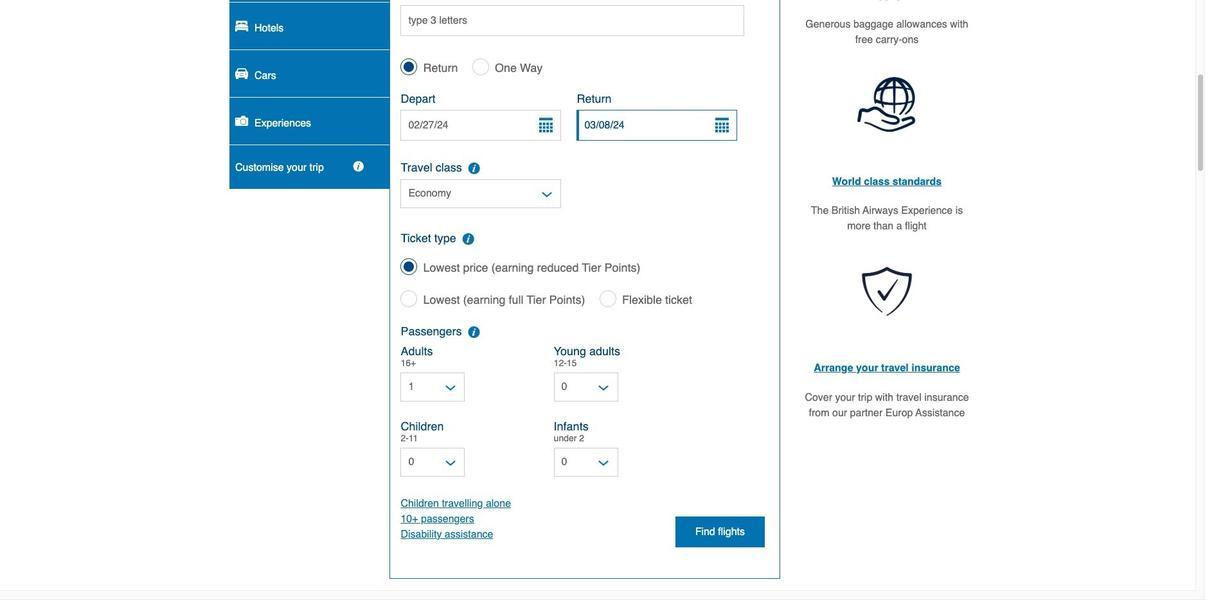 Task type: locate. For each thing, give the bounding box(es) containing it.
None submit
[[675, 517, 765, 547]]

tab list
[[229, 0, 390, 189]]

MM/DD/YY text field
[[401, 110, 561, 141]]



Task type: describe. For each thing, give the bounding box(es) containing it.
icon of shield with a tick inside it. image
[[801, 242, 973, 339]]

type 3 letters search field
[[401, 5, 745, 36]]

MM/DD/YY text field
[[577, 110, 738, 141]]

icon of hand holding globe. image
[[801, 55, 973, 152]]



Task type: vqa. For each thing, say whether or not it's contained in the screenshot.
row
no



